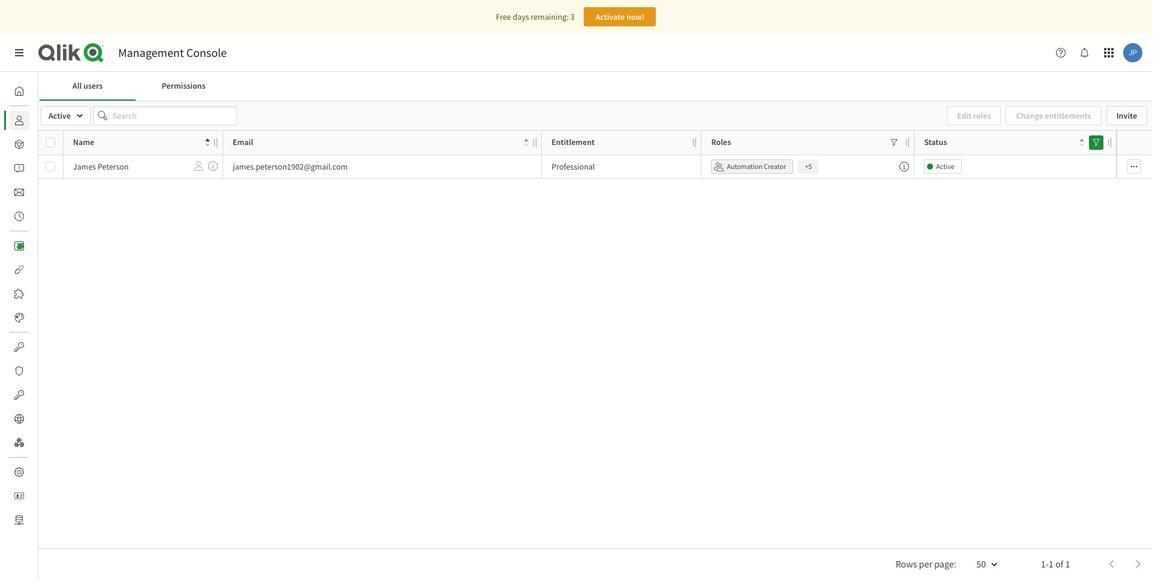 Task type: locate. For each thing, give the bounding box(es) containing it.
console
[[186, 45, 227, 60]]

permissions button
[[136, 72, 232, 101]]

automation creator
[[727, 162, 786, 171]]

activate now!
[[596, 11, 645, 22]]

invite button
[[1106, 106, 1147, 125]]

active
[[49, 110, 71, 121], [936, 162, 955, 171]]

identity provider image
[[14, 492, 24, 502]]

rows per page:
[[896, 558, 956, 570]]

tab list containing all users
[[40, 72, 1151, 101]]

professional
[[552, 161, 595, 172]]

all users button
[[40, 72, 136, 101]]

2 1 from the left
[[1065, 558, 1070, 570]]

1
[[1049, 558, 1054, 570], [1065, 558, 1070, 570]]

alerts
[[38, 163, 58, 174]]

open sidebar menu image
[[14, 48, 24, 58]]

management
[[118, 45, 184, 60]]

1 left of
[[1049, 558, 1054, 570]]

home
[[38, 86, 60, 97]]

active down home
[[49, 110, 71, 121]]

50
[[977, 558, 986, 570]]

1-
[[1041, 558, 1049, 570]]

1 right of
[[1065, 558, 1070, 570]]

active down status
[[936, 162, 955, 171]]

management console element
[[118, 45, 227, 60]]

tab list
[[40, 72, 1151, 101]]

roles
[[711, 137, 731, 148]]

status
[[924, 137, 947, 148]]

1 horizontal spatial 1
[[1065, 558, 1070, 570]]

users link
[[10, 111, 58, 130]]

peterson
[[98, 161, 129, 172]]

0 vertical spatial active
[[49, 110, 71, 121]]

now!
[[626, 11, 645, 22]]

spaces
[[38, 139, 63, 150]]

tab panel
[[38, 101, 1152, 581]]

per
[[919, 558, 933, 570]]

1-1 of 1
[[1041, 558, 1070, 570]]

data gateways image
[[14, 516, 24, 526]]

automation
[[727, 162, 763, 171]]

1 horizontal spatial active
[[936, 162, 955, 171]]

status button
[[924, 135, 1085, 151]]

0 horizontal spatial active
[[49, 110, 71, 121]]

email
[[233, 137, 253, 148]]

+5
[[805, 162, 812, 171]]

home link
[[10, 82, 60, 101]]

james peterson
[[73, 161, 129, 172]]

50 button
[[962, 555, 1005, 576]]

name
[[73, 137, 94, 148]]

0 horizontal spatial 1
[[1049, 558, 1054, 570]]

Search text field
[[93, 106, 237, 125]]

email button
[[233, 135, 529, 151]]

free days remaining: 3
[[496, 11, 575, 22]]



Task type: vqa. For each thing, say whether or not it's contained in the screenshot.
3
yes



Task type: describe. For each thing, give the bounding box(es) containing it.
active inside active field
[[49, 110, 71, 121]]

activate now! link
[[584, 7, 656, 26]]

name button
[[73, 135, 210, 151]]

all users
[[73, 81, 103, 91]]

users
[[83, 81, 103, 91]]

Active field
[[41, 106, 91, 125]]

rows
[[896, 558, 917, 570]]

activate
[[596, 11, 625, 22]]

james
[[73, 161, 96, 172]]

page:
[[934, 558, 956, 570]]

days
[[513, 11, 529, 22]]

extensions image
[[14, 289, 24, 299]]

invite
[[1117, 110, 1137, 121]]

free
[[496, 11, 511, 22]]

all
[[73, 81, 82, 91]]

management console
[[118, 45, 227, 60]]

permissions
[[162, 81, 206, 91]]

creator
[[764, 162, 786, 171]]

1 1 from the left
[[1049, 558, 1054, 570]]

tab panel containing rows per page:
[[38, 101, 1152, 581]]

entitlement
[[552, 137, 595, 148]]

spaces link
[[10, 135, 63, 154]]

content image
[[14, 241, 24, 251]]

alerts link
[[10, 159, 58, 178]]

home image
[[14, 86, 24, 96]]

3
[[570, 11, 575, 22]]

generic links image
[[14, 265, 24, 275]]

navigation pane element
[[0, 77, 63, 535]]

of
[[1056, 558, 1064, 570]]

james peterson image
[[1123, 43, 1143, 62]]

1 vertical spatial active
[[936, 162, 955, 171]]

users
[[38, 115, 58, 126]]

remaining:
[[531, 11, 569, 22]]

new connector image
[[17, 244, 23, 250]]

james.peterson1902@gmail.com
[[233, 161, 348, 172]]

spaces image
[[14, 140, 24, 149]]



